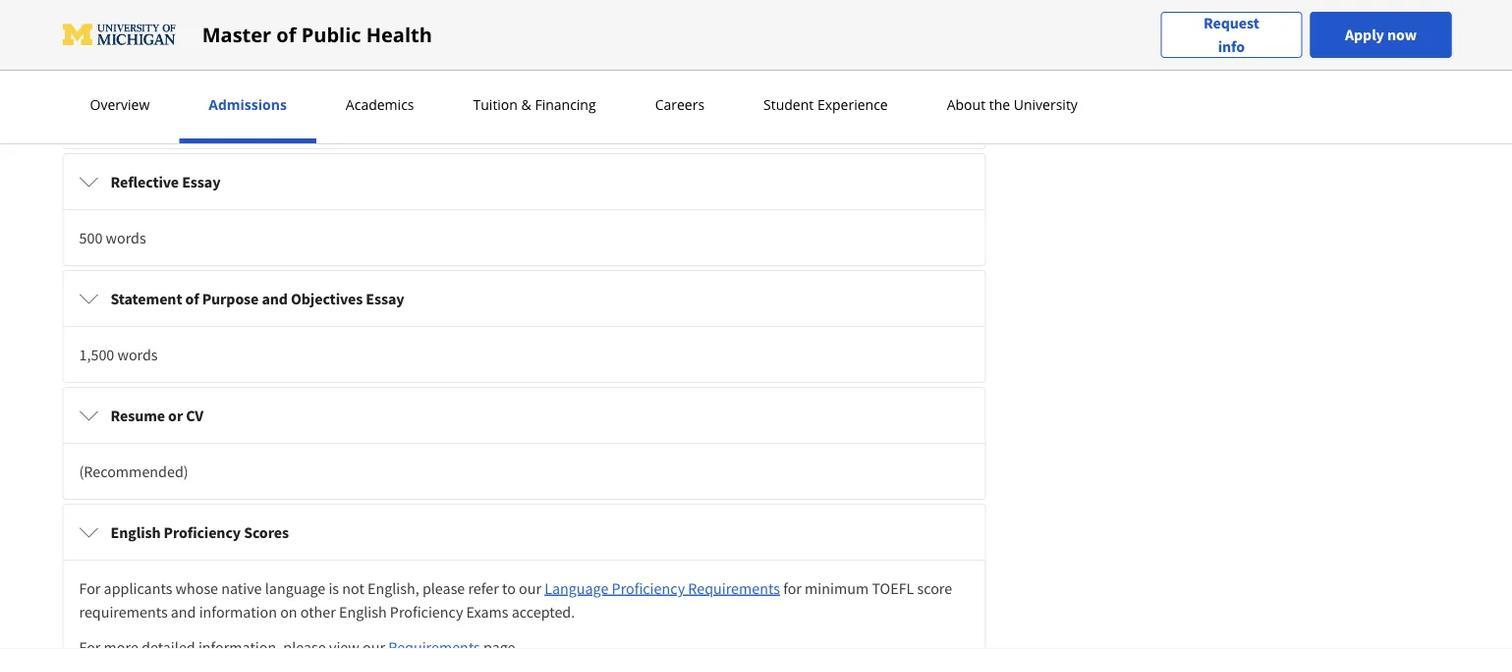 Task type: describe. For each thing, give the bounding box(es) containing it.
academics link
[[340, 95, 420, 114]]

student experience link
[[758, 95, 894, 114]]

refer
[[468, 579, 499, 599]]

is
[[329, 579, 339, 599]]

statement
[[111, 289, 182, 309]]

please
[[423, 579, 465, 599]]

purpose
[[202, 289, 259, 309]]

500
[[79, 228, 103, 248]]

on
[[280, 603, 297, 622]]

master
[[202, 21, 271, 48]]

public
[[301, 21, 361, 48]]

apply now button
[[1311, 12, 1452, 58]]

for minimum toefl score requirements and information on other english proficiency exams accepted.
[[79, 579, 953, 622]]

english proficiency scores
[[111, 523, 289, 543]]

master of public health
[[202, 21, 432, 48]]

2 horizontal spatial proficiency
[[612, 579, 685, 599]]

objectives
[[291, 289, 363, 309]]

health
[[366, 21, 432, 48]]

student experience
[[764, 95, 888, 114]]

careers
[[655, 95, 705, 114]]

the
[[990, 95, 1011, 114]]

essay inside statement of purpose and objectives essay dropdown button
[[366, 289, 405, 309]]

scores
[[244, 523, 289, 543]]

words for 1,500 words
[[117, 345, 158, 365]]

english,
[[368, 579, 419, 599]]

official transcripts
[[111, 55, 240, 75]]

apply now
[[1346, 25, 1417, 45]]

1,500 words
[[79, 345, 158, 365]]

words for 500 words
[[106, 228, 146, 248]]

and inside dropdown button
[[262, 289, 288, 309]]

apply
[[1346, 25, 1385, 45]]

resume
[[111, 406, 165, 426]]

language proficiency requirements link
[[545, 579, 780, 599]]

our
[[519, 579, 542, 599]]

university of michigan image
[[60, 19, 179, 51]]

(recommended)
[[79, 462, 188, 482]]

english inside for minimum toefl score requirements and information on other english proficiency exams accepted.
[[339, 603, 387, 622]]

requirements
[[79, 603, 168, 622]]

resume or cv
[[111, 406, 204, 426]]

request info button
[[1161, 11, 1303, 58]]

score
[[918, 579, 953, 599]]

other
[[301, 603, 336, 622]]

whose
[[175, 579, 218, 599]]

about the university
[[947, 95, 1078, 114]]

500 words
[[79, 228, 146, 248]]

for
[[79, 579, 101, 599]]

admissions
[[209, 95, 287, 114]]

english proficiency scores button
[[63, 505, 985, 560]]

information
[[199, 603, 277, 622]]

quantitative experiences statement region
[[63, 0, 985, 16]]



Task type: locate. For each thing, give the bounding box(es) containing it.
1 vertical spatial of
[[185, 289, 199, 309]]

1 horizontal spatial essay
[[366, 289, 405, 309]]

0 horizontal spatial and
[[171, 603, 196, 622]]

0 vertical spatial and
[[262, 289, 288, 309]]

words
[[106, 228, 146, 248], [117, 345, 158, 365]]

resume or cv button
[[63, 388, 985, 443]]

english
[[111, 523, 161, 543], [339, 603, 387, 622]]

about the university link
[[941, 95, 1084, 114]]

tuition & financing
[[473, 95, 596, 114]]

essay right reflective
[[182, 172, 221, 192]]

reflective essay
[[111, 172, 221, 192]]

words right 1,500
[[117, 345, 158, 365]]

financing
[[535, 95, 596, 114]]

2 vertical spatial proficiency
[[390, 603, 463, 622]]

0 horizontal spatial of
[[185, 289, 199, 309]]

proficiency down for applicants whose native language is not english, please refer to our language proficiency requirements
[[390, 603, 463, 622]]

0 vertical spatial essay
[[182, 172, 221, 192]]

0 vertical spatial english
[[111, 523, 161, 543]]

for applicants whose native language is not english, please refer to our language proficiency requirements
[[79, 579, 780, 599]]

essay
[[182, 172, 221, 192], [366, 289, 405, 309]]

university
[[1014, 95, 1078, 114]]

of left public
[[277, 21, 296, 48]]

proficiency
[[164, 523, 241, 543], [612, 579, 685, 599], [390, 603, 463, 622]]

language
[[545, 579, 609, 599]]

of for master
[[277, 21, 296, 48]]

toefl
[[872, 579, 914, 599]]

transcripts
[[163, 55, 240, 75]]

requirements
[[688, 579, 780, 599]]

1,500
[[79, 345, 114, 365]]

reflective essay button
[[63, 154, 985, 209]]

and
[[262, 289, 288, 309], [171, 603, 196, 622]]

and inside for minimum toefl score requirements and information on other english proficiency exams accepted.
[[171, 603, 196, 622]]

1 horizontal spatial of
[[277, 21, 296, 48]]

1 horizontal spatial english
[[339, 603, 387, 622]]

0 horizontal spatial english
[[111, 523, 161, 543]]

0 horizontal spatial essay
[[182, 172, 221, 192]]

student
[[764, 95, 814, 114]]

request
[[1204, 13, 1260, 33]]

1 horizontal spatial and
[[262, 289, 288, 309]]

for
[[784, 579, 802, 599]]

cv
[[186, 406, 204, 426]]

1 vertical spatial proficiency
[[612, 579, 685, 599]]

not
[[342, 579, 364, 599]]

academics
[[346, 95, 414, 114]]

native
[[221, 579, 262, 599]]

accepted.
[[512, 603, 575, 622]]

admissions link
[[203, 95, 293, 114]]

about
[[947, 95, 986, 114]]

proficiency inside dropdown button
[[164, 523, 241, 543]]

minimum
[[805, 579, 869, 599]]

of left 'purpose'
[[185, 289, 199, 309]]

and down whose
[[171, 603, 196, 622]]

proficiency up whose
[[164, 523, 241, 543]]

reflective
[[111, 172, 179, 192]]

of for statement
[[185, 289, 199, 309]]

exams
[[466, 603, 509, 622]]

english up applicants at the bottom left of the page
[[111, 523, 161, 543]]

info
[[1219, 37, 1245, 57]]

0 vertical spatial of
[[277, 21, 296, 48]]

and right 'purpose'
[[262, 289, 288, 309]]

0 vertical spatial proficiency
[[164, 523, 241, 543]]

proficiency inside for minimum toefl score requirements and information on other english proficiency exams accepted.
[[390, 603, 463, 622]]

careers link
[[649, 95, 711, 114]]

official transcripts button
[[63, 37, 985, 92]]

0 horizontal spatial proficiency
[[164, 523, 241, 543]]

or
[[168, 406, 183, 426]]

of
[[277, 21, 296, 48], [185, 289, 199, 309]]

1 vertical spatial english
[[339, 603, 387, 622]]

1 vertical spatial and
[[171, 603, 196, 622]]

applicants
[[104, 579, 172, 599]]

1 horizontal spatial proficiency
[[390, 603, 463, 622]]

overview
[[90, 95, 150, 114]]

tuition & financing link
[[467, 95, 602, 114]]

statement of purpose and objectives essay button
[[63, 271, 985, 326]]

to
[[502, 579, 516, 599]]

of inside dropdown button
[[185, 289, 199, 309]]

&
[[521, 95, 532, 114]]

1 vertical spatial essay
[[366, 289, 405, 309]]

official
[[111, 55, 160, 75]]

experience
[[818, 95, 888, 114]]

now
[[1388, 25, 1417, 45]]

0 vertical spatial words
[[106, 228, 146, 248]]

request info
[[1204, 13, 1260, 57]]

overview link
[[84, 95, 156, 114]]

essay inside reflective essay dropdown button
[[182, 172, 221, 192]]

essay right objectives
[[366, 289, 405, 309]]

1 vertical spatial words
[[117, 345, 158, 365]]

tuition
[[473, 95, 518, 114]]

proficiency right "language"
[[612, 579, 685, 599]]

english inside dropdown button
[[111, 523, 161, 543]]

language
[[265, 579, 326, 599]]

statement of purpose and objectives essay
[[111, 289, 405, 309]]

words right the 500
[[106, 228, 146, 248]]

english down not
[[339, 603, 387, 622]]



Task type: vqa. For each thing, say whether or not it's contained in the screenshot.
Requirements
yes



